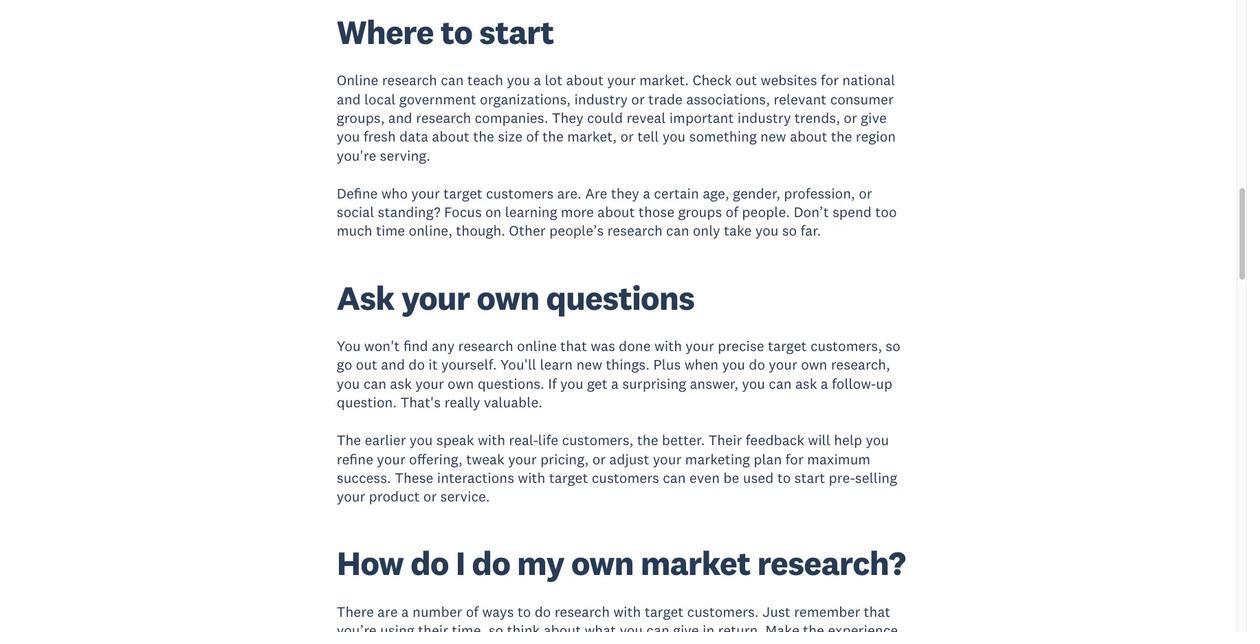 Task type: describe. For each thing, give the bounding box(es) containing it.
give inside 'there are a number of ways to do research with target customers. just remember that you're using their time, so think about what you can give in return. make the experienc'
[[673, 621, 699, 632]]

about inside define who your target customers are. are they a certain age, gender, profession, or social standing? focus on learning more about those groups of people.
[[597, 203, 635, 221]]

these
[[395, 469, 433, 487]]

so for customers,
[[886, 337, 900, 355]]

trends,
[[794, 109, 840, 127]]

about inside 'there are a number of ways to do research with target customers. just remember that you're using their time, so think about what you can give in return. make the experienc'
[[544, 621, 581, 632]]

reveal
[[627, 109, 666, 127]]

lot
[[545, 71, 562, 90]]

in
[[703, 621, 714, 632]]

where
[[337, 11, 434, 53]]

serving.
[[380, 146, 430, 165]]

on
[[485, 203, 501, 221]]

ask your own questions
[[337, 277, 694, 319]]

do down the precise
[[749, 356, 765, 374]]

so inside 'there are a number of ways to do research with target customers. just remember that you're using their time, so think about what you can give in return. make the experienc'
[[489, 621, 503, 632]]

own up 'there are a number of ways to do research with target customers. just remember that you're using their time, so think about what you can give in return. make the experienc'
[[571, 543, 634, 585]]

how do i do my own market research?
[[337, 543, 905, 585]]

return.
[[718, 621, 762, 632]]

online
[[517, 337, 557, 355]]

online research can teach you a lot about your market. check out websites for national and local government organizations, industry or trade associations, relevant consumer groups, and research companies. they could reveal important industry trends, or give you fresh data about the size of the market, or tell you something new about the region you're serving.
[[337, 71, 896, 165]]

get
[[587, 374, 608, 393]]

a left the follow-
[[821, 374, 828, 393]]

people.
[[742, 203, 790, 221]]

plan
[[754, 450, 782, 469]]

speak
[[436, 431, 474, 450]]

gender,
[[733, 184, 780, 203]]

questions
[[546, 277, 694, 319]]

with up tweak at the bottom left of the page
[[478, 431, 505, 450]]

your inside define who your target customers are. are they a certain age, gender, profession, or social standing? focus on learning more about those groups of people.
[[411, 184, 440, 203]]

there
[[337, 603, 374, 621]]

the left size
[[473, 127, 494, 146]]

life
[[538, 431, 558, 450]]

the
[[337, 431, 361, 450]]

service.
[[440, 487, 490, 506]]

a inside online research can teach you a lot about your market. check out websites for national and local government organizations, industry or trade associations, relevant consumer groups, and research companies. they could reveal important industry trends, or give you fresh data about the size of the market, or tell you something new about the region you're serving.
[[534, 71, 541, 90]]

own up online
[[477, 277, 539, 319]]

trade
[[648, 90, 683, 108]]

can up the feedback
[[769, 374, 792, 393]]

government
[[399, 90, 476, 108]]

or left tell
[[620, 127, 634, 146]]

do left it
[[409, 356, 425, 374]]

can inside don't spend too much time online, though. other people's research can only take you so far.
[[666, 222, 689, 240]]

or down these
[[423, 487, 437, 506]]

a inside define who your target customers are. are they a certain age, gender, profession, or social standing? focus on learning more about those groups of people.
[[643, 184, 650, 203]]

1 ask from the left
[[390, 374, 412, 393]]

find
[[403, 337, 428, 355]]

consumer
[[830, 90, 894, 108]]

interactions
[[437, 469, 514, 487]]

where to start
[[337, 11, 554, 53]]

customers inside the earlier you speak with real-life customers, the better. their feedback will help you refine your offering, tweak your pricing, or adjust your marketing plan for maximum success. these interactions with target customers can even be used to start pre-selling your product or service.
[[592, 469, 659, 487]]

relevant
[[774, 90, 827, 108]]

learning
[[505, 203, 557, 221]]

it
[[428, 356, 438, 374]]

give inside online research can teach you a lot about your market. check out websites for national and local government organizations, industry or trade associations, relevant consumer groups, and research companies. they could reveal important industry trends, or give you fresh data about the size of the market, or tell you something new about the region you're serving.
[[861, 109, 887, 127]]

adjust
[[609, 450, 649, 469]]

out inside online research can teach you a lot about your market. check out websites for national and local government organizations, industry or trade associations, relevant consumer groups, and research companies. they could reveal important industry trends, or give you fresh data about the size of the market, or tell you something new about the region you're serving.
[[735, 71, 757, 90]]

standing?
[[378, 203, 440, 221]]

you're
[[337, 621, 377, 632]]

question.
[[337, 393, 397, 412]]

feedback
[[746, 431, 804, 450]]

to inside 'there are a number of ways to do research with target customers. just remember that you're using their time, so think about what you can give in return. make the experienc'
[[517, 603, 531, 621]]

region
[[856, 127, 896, 146]]

you up organizations, in the top of the page
[[507, 71, 530, 90]]

websites
[[761, 71, 817, 90]]

other
[[509, 222, 546, 240]]

the inside 'there are a number of ways to do research with target customers. just remember that you're using their time, so think about what you can give in return. make the experienc'
[[803, 621, 824, 632]]

time
[[376, 222, 405, 240]]

target inside 'there are a number of ways to do research with target customers. just remember that you're using their time, so think about what you can give in return. make the experienc'
[[645, 603, 684, 621]]

research inside don't spend too much time online, though. other people's research can only take you so far.
[[607, 222, 663, 240]]

using
[[380, 621, 414, 632]]

selling
[[855, 469, 897, 487]]

you inside 'there are a number of ways to do research with target customers. just remember that you're using their time, so think about what you can give in return. make the experienc'
[[620, 621, 643, 632]]

that inside you won't find any research online that was done with your precise target customers, so go out and do it yourself. you'll learn new things. plus when you do your own research, you can ask your own questions. if you get a surprising answer, you can ask a follow-up question. that's really valuable.
[[560, 337, 587, 355]]

precise
[[718, 337, 764, 355]]

can up question.
[[363, 374, 386, 393]]

about right lot
[[566, 71, 604, 90]]

you inside don't spend too much time online, though. other people's research can only take you so far.
[[755, 222, 778, 240]]

ways
[[482, 603, 514, 621]]

and up data
[[388, 109, 412, 127]]

valuable.
[[484, 393, 543, 412]]

own up really
[[448, 374, 474, 393]]

online
[[337, 71, 378, 90]]

used
[[743, 469, 774, 487]]

groups
[[678, 203, 722, 221]]

far.
[[800, 222, 821, 240]]

for inside online research can teach you a lot about your market. check out websites for national and local government organizations, industry or trade associations, relevant consumer groups, and research companies. they could reveal important industry trends, or give you fresh data about the size of the market, or tell you something new about the region you're serving.
[[821, 71, 839, 90]]

go
[[337, 356, 352, 374]]

about right data
[[432, 127, 469, 146]]

social
[[337, 203, 374, 221]]

are
[[585, 184, 607, 203]]

0 horizontal spatial industry
[[574, 90, 628, 108]]

make
[[765, 621, 799, 632]]

the down they
[[542, 127, 564, 146]]

help
[[834, 431, 862, 450]]

even
[[689, 469, 720, 487]]

my
[[517, 543, 564, 585]]

they
[[611, 184, 639, 203]]

though.
[[456, 222, 505, 240]]

you down go
[[337, 374, 360, 393]]

2 ask from the left
[[795, 374, 817, 393]]

refine
[[337, 450, 373, 469]]

can inside the earlier you speak with real-life customers, the better. their feedback will help you refine your offering, tweak your pricing, or adjust your marketing plan for maximum success. these interactions with target customers can even be used to start pre-selling your product or service.
[[663, 469, 686, 487]]

can inside 'there are a number of ways to do research with target customers. just remember that you're using their time, so think about what you can give in return. make the experienc'
[[646, 621, 669, 632]]

market.
[[639, 71, 689, 90]]

any
[[432, 337, 455, 355]]

research down government at the top left
[[416, 109, 471, 127]]

much
[[337, 222, 372, 240]]

research,
[[831, 356, 890, 374]]

only
[[693, 222, 720, 240]]

could
[[587, 109, 623, 127]]

the down the trends,
[[831, 127, 852, 146]]

something
[[689, 127, 757, 146]]

teach
[[467, 71, 503, 90]]

do right "i"
[[472, 543, 510, 585]]

or up reveal
[[631, 90, 645, 108]]

the earlier you speak with real-life customers, the better. their feedback will help you refine your offering, tweak your pricing, or adjust your marketing plan for maximum success. these interactions with target customers can even be used to start pre-selling your product or service.
[[337, 431, 897, 506]]

0 vertical spatial to
[[440, 11, 472, 53]]

and down the online
[[337, 90, 361, 108]]

they
[[552, 109, 583, 127]]

research?
[[757, 543, 905, 585]]

you right help
[[866, 431, 889, 450]]

focus
[[444, 203, 482, 221]]



Task type: locate. For each thing, give the bounding box(es) containing it.
0 vertical spatial so
[[782, 222, 797, 240]]

1 horizontal spatial customers,
[[810, 337, 882, 355]]

of inside define who your target customers are. are they a certain age, gender, profession, or social standing? focus on learning more about those groups of people.
[[726, 203, 738, 221]]

surprising
[[622, 374, 686, 393]]

research up what
[[555, 603, 610, 621]]

yourself.
[[441, 356, 497, 374]]

for right plan
[[785, 450, 804, 469]]

you'll
[[500, 356, 536, 374]]

out
[[735, 71, 757, 90], [356, 356, 377, 374]]

0 horizontal spatial customers
[[486, 184, 554, 203]]

1 vertical spatial for
[[785, 450, 804, 469]]

start left pre- in the right bottom of the page
[[794, 469, 825, 487]]

the inside the earlier you speak with real-life customers, the better. their feedback will help you refine your offering, tweak your pricing, or adjust your marketing plan for maximum success. these interactions with target customers can even be used to start pre-selling your product or service.
[[637, 431, 658, 450]]

of
[[526, 127, 539, 146], [726, 203, 738, 221], [466, 603, 479, 621]]

0 vertical spatial for
[[821, 71, 839, 90]]

customers, up the adjust
[[562, 431, 633, 450]]

maximum
[[807, 450, 870, 469]]

1 vertical spatial out
[[356, 356, 377, 374]]

what
[[585, 621, 616, 632]]

you down the precise
[[722, 356, 745, 374]]

1 vertical spatial give
[[673, 621, 699, 632]]

online,
[[409, 222, 452, 240]]

target
[[443, 184, 482, 203], [768, 337, 807, 355], [549, 469, 588, 487], [645, 603, 684, 621]]

1 vertical spatial new
[[576, 356, 602, 374]]

with inside 'there are a number of ways to do research with target customers. just remember that you're using their time, so think about what you can give in return. make the experienc'
[[613, 603, 641, 621]]

new down relevant
[[760, 127, 786, 146]]

there are a number of ways to do research with target customers. just remember that you're using their time, so think about what you can give in return. make the experienc
[[337, 603, 898, 632]]

if
[[548, 374, 557, 393]]

target up focus
[[443, 184, 482, 203]]

are.
[[557, 184, 582, 203]]

1 horizontal spatial of
[[526, 127, 539, 146]]

check
[[693, 71, 732, 90]]

1 vertical spatial to
[[777, 469, 791, 487]]

and down won't
[[381, 356, 405, 374]]

and inside you won't find any research online that was done with your precise target customers, so go out and do it yourself. you'll learn new things. plus when you do your own research, you can ask your own questions. if you get a surprising answer, you can ask a follow-up question. that's really valuable.
[[381, 356, 405, 374]]

data
[[399, 127, 428, 146]]

the
[[473, 127, 494, 146], [542, 127, 564, 146], [831, 127, 852, 146], [637, 431, 658, 450], [803, 621, 824, 632]]

that inside 'there are a number of ways to do research with target customers. just remember that you're using their time, so think about what you can give in return. make the experienc'
[[864, 603, 891, 621]]

ask left the follow-
[[795, 374, 817, 393]]

1 horizontal spatial start
[[794, 469, 825, 487]]

research down those
[[607, 222, 663, 240]]

you won't find any research online that was done with your precise target customers, so go out and do it yourself. you'll learn new things. plus when you do your own research, you can ask your own questions. if you get a surprising answer, you can ask a follow-up question. that's really valuable.
[[337, 337, 900, 412]]

0 horizontal spatial customers,
[[562, 431, 633, 450]]

that right remember
[[864, 603, 891, 621]]

define
[[337, 184, 378, 203]]

market,
[[567, 127, 617, 146]]

0 vertical spatial customers,
[[810, 337, 882, 355]]

customers, inside you won't find any research online that was done with your precise target customers, so go out and do it yourself. you'll learn new things. plus when you do your own research, you can ask your own questions. if you get a surprising answer, you can ask a follow-up question. that's really valuable.
[[810, 337, 882, 355]]

their
[[418, 621, 448, 632]]

target inside define who your target customers are. are they a certain age, gender, profession, or social standing? focus on learning more about those groups of people.
[[443, 184, 482, 203]]

just
[[762, 603, 790, 621]]

that's
[[400, 393, 441, 412]]

important
[[669, 109, 734, 127]]

are
[[377, 603, 398, 621]]

target down market
[[645, 603, 684, 621]]

or inside define who your target customers are. are they a certain age, gender, profession, or social standing? focus on learning more about those groups of people.
[[859, 184, 872, 203]]

0 vertical spatial out
[[735, 71, 757, 90]]

can left in
[[646, 621, 669, 632]]

new
[[760, 127, 786, 146], [576, 356, 602, 374]]

about down the trends,
[[790, 127, 827, 146]]

0 horizontal spatial give
[[673, 621, 699, 632]]

things.
[[606, 356, 650, 374]]

customers inside define who your target customers are. are they a certain age, gender, profession, or social standing? focus on learning more about those groups of people.
[[486, 184, 554, 203]]

certain
[[654, 184, 699, 203]]

research inside 'there are a number of ways to do research with target customers. just remember that you're using their time, so think about what you can give in return. make the experienc'
[[555, 603, 610, 621]]

don't
[[794, 203, 829, 221]]

0 vertical spatial give
[[861, 109, 887, 127]]

customers, up research,
[[810, 337, 882, 355]]

think
[[507, 621, 540, 632]]

you down people.
[[755, 222, 778, 240]]

you right if
[[560, 374, 583, 393]]

1 horizontal spatial give
[[861, 109, 887, 127]]

local
[[364, 90, 396, 108]]

to up teach
[[440, 11, 472, 53]]

done
[[619, 337, 651, 355]]

be
[[723, 469, 739, 487]]

the up the adjust
[[637, 431, 658, 450]]

new inside you won't find any research online that was done with your precise target customers, so go out and do it yourself. you'll learn new things. plus when you do your own research, you can ask your own questions. if you get a surprising answer, you can ask a follow-up question. that's really valuable.
[[576, 356, 602, 374]]

0 horizontal spatial ask
[[390, 374, 412, 393]]

1 vertical spatial start
[[794, 469, 825, 487]]

research up government at the top left
[[382, 71, 437, 90]]

for inside the earlier you speak with real-life customers, the better. their feedback will help you refine your offering, tweak your pricing, or adjust your marketing plan for maximum success. these interactions with target customers can even be used to start pre-selling your product or service.
[[785, 450, 804, 469]]

a up those
[[643, 184, 650, 203]]

so up research,
[[886, 337, 900, 355]]

fresh
[[363, 127, 396, 146]]

new up get
[[576, 356, 602, 374]]

profession,
[[784, 184, 855, 203]]

0 horizontal spatial out
[[356, 356, 377, 374]]

can left the even
[[663, 469, 686, 487]]

0 horizontal spatial so
[[489, 621, 503, 632]]

you up offering,
[[410, 431, 433, 450]]

ask
[[337, 277, 394, 319]]

0 vertical spatial customers
[[486, 184, 554, 203]]

their
[[708, 431, 742, 450]]

so for you
[[782, 222, 797, 240]]

ask
[[390, 374, 412, 393], [795, 374, 817, 393]]

do left "i"
[[410, 543, 449, 585]]

about left what
[[544, 621, 581, 632]]

so inside you won't find any research online that was done with your precise target customers, so go out and do it yourself. you'll learn new things. plus when you do your own research, you can ask your own questions. if you get a surprising answer, you can ask a follow-up question. that's really valuable.
[[886, 337, 900, 355]]

customers,
[[810, 337, 882, 355], [562, 431, 633, 450]]

1 horizontal spatial out
[[735, 71, 757, 90]]

so inside don't spend too much time online, though. other people's research can only take you so far.
[[782, 222, 797, 240]]

a right get
[[611, 374, 619, 393]]

1 vertical spatial customers
[[592, 469, 659, 487]]

2 vertical spatial to
[[517, 603, 531, 621]]

customers, inside the earlier you speak with real-life customers, the better. their feedback will help you refine your offering, tweak your pricing, or adjust your marketing plan for maximum success. these interactions with target customers can even be used to start pre-selling your product or service.
[[562, 431, 633, 450]]

your inside online research can teach you a lot about your market. check out websites for national and local government organizations, industry or trade associations, relevant consumer groups, and research companies. they could reveal important industry trends, or give you fresh data about the size of the market, or tell you something new about the region you're serving.
[[607, 71, 636, 90]]

more
[[561, 203, 594, 221]]

you right answer,
[[742, 374, 765, 393]]

follow-
[[832, 374, 876, 393]]

for up relevant
[[821, 71, 839, 90]]

answer,
[[690, 374, 738, 393]]

size
[[498, 127, 523, 146]]

customers
[[486, 184, 554, 203], [592, 469, 659, 487]]

do inside 'there are a number of ways to do research with target customers. just remember that you're using their time, so think about what you can give in return. make the experienc'
[[535, 603, 551, 621]]

1 horizontal spatial ask
[[795, 374, 817, 393]]

or left the adjust
[[592, 450, 606, 469]]

own
[[477, 277, 539, 319], [801, 356, 827, 374], [448, 374, 474, 393], [571, 543, 634, 585]]

remember
[[794, 603, 860, 621]]

1 vertical spatial so
[[886, 337, 900, 355]]

so down "ways" at the bottom of page
[[489, 621, 503, 632]]

research inside you won't find any research online that was done with your precise target customers, so go out and do it yourself. you'll learn new things. plus when you do your own research, you can ask your own questions. if you get a surprising answer, you can ask a follow-up question. that's really valuable.
[[458, 337, 513, 355]]

with
[[654, 337, 682, 355], [478, 431, 505, 450], [518, 469, 545, 487], [613, 603, 641, 621]]

start up teach
[[479, 11, 554, 53]]

to down plan
[[777, 469, 791, 487]]

you right what
[[620, 621, 643, 632]]

success.
[[337, 469, 391, 487]]

do up think
[[535, 603, 551, 621]]

1 vertical spatial of
[[726, 203, 738, 221]]

give up the region
[[861, 109, 887, 127]]

1 vertical spatial that
[[864, 603, 891, 621]]

customers down the adjust
[[592, 469, 659, 487]]

0 horizontal spatial that
[[560, 337, 587, 355]]

1 horizontal spatial industry
[[737, 109, 791, 127]]

don't spend too much time online, though. other people's research can only take you so far.
[[337, 203, 897, 240]]

give left in
[[673, 621, 699, 632]]

2 horizontal spatial to
[[777, 469, 791, 487]]

research up yourself.
[[458, 337, 513, 355]]

or up spend
[[859, 184, 872, 203]]

you right tell
[[662, 127, 686, 146]]

time,
[[452, 621, 485, 632]]

with up the "plus"
[[654, 337, 682, 355]]

out right go
[[356, 356, 377, 374]]

can up government at the top left
[[441, 71, 464, 90]]

0 vertical spatial start
[[479, 11, 554, 53]]

1 horizontal spatial that
[[864, 603, 891, 621]]

target inside you won't find any research online that was done with your precise target customers, so go out and do it yourself. you'll learn new things. plus when you do your own research, you can ask your own questions. if you get a surprising answer, you can ask a follow-up question. that's really valuable.
[[768, 337, 807, 355]]

pre-
[[829, 469, 855, 487]]

0 horizontal spatial new
[[576, 356, 602, 374]]

or
[[631, 90, 645, 108], [844, 109, 857, 127], [620, 127, 634, 146], [859, 184, 872, 203], [592, 450, 606, 469], [423, 487, 437, 506]]

1 horizontal spatial for
[[821, 71, 839, 90]]

groups,
[[337, 109, 385, 127]]

number
[[412, 603, 462, 621]]

1 horizontal spatial to
[[517, 603, 531, 621]]

age,
[[703, 184, 729, 203]]

target right the precise
[[768, 337, 807, 355]]

out inside you won't find any research online that was done with your precise target customers, so go out and do it yourself. you'll learn new things. plus when you do your own research, you can ask your own questions. if you get a surprising answer, you can ask a follow-up question. that's really valuable.
[[356, 356, 377, 374]]

questions.
[[478, 374, 544, 393]]

start inside the earlier you speak with real-life customers, the better. their feedback will help you refine your offering, tweak your pricing, or adjust your marketing plan for maximum success. these interactions with target customers can even be used to start pre-selling your product or service.
[[794, 469, 825, 487]]

product
[[369, 487, 420, 506]]

0 vertical spatial of
[[526, 127, 539, 146]]

your
[[607, 71, 636, 90], [411, 184, 440, 203], [401, 277, 470, 319], [686, 337, 714, 355], [769, 356, 797, 374], [415, 374, 444, 393], [377, 450, 405, 469], [508, 450, 537, 469], [653, 450, 681, 469], [337, 487, 365, 506]]

of up take
[[726, 203, 738, 221]]

2 vertical spatial so
[[489, 621, 503, 632]]

about
[[566, 71, 604, 90], [432, 127, 469, 146], [790, 127, 827, 146], [597, 203, 635, 221], [544, 621, 581, 632]]

a left lot
[[534, 71, 541, 90]]

out up associations,
[[735, 71, 757, 90]]

ask up that's
[[390, 374, 412, 393]]

0 horizontal spatial to
[[440, 11, 472, 53]]

0 horizontal spatial of
[[466, 603, 479, 621]]

target inside the earlier you speak with real-life customers, the better. their feedback will help you refine your offering, tweak your pricing, or adjust your marketing plan for maximum success. these interactions with target customers can even be used to start pre-selling your product or service.
[[549, 469, 588, 487]]

of right size
[[526, 127, 539, 146]]

of inside 'there are a number of ways to do research with target customers. just remember that you're using their time, so think about what you can give in return. make the experienc'
[[466, 603, 479, 621]]

target down pricing,
[[549, 469, 588, 487]]

customers up learning
[[486, 184, 554, 203]]

new inside online research can teach you a lot about your market. check out websites for national and local government organizations, industry or trade associations, relevant consumer groups, and research companies. they could reveal important industry trends, or give you fresh data about the size of the market, or tell you something new about the region you're serving.
[[760, 127, 786, 146]]

to inside the earlier you speak with real-life customers, the better. their feedback will help you refine your offering, tweak your pricing, or adjust your marketing plan for maximum success. these interactions with target customers can even be used to start pre-selling your product or service.
[[777, 469, 791, 487]]

0 horizontal spatial for
[[785, 450, 804, 469]]

too
[[875, 203, 897, 221]]

0 vertical spatial that
[[560, 337, 587, 355]]

organizations,
[[480, 90, 571, 108]]

1 horizontal spatial so
[[782, 222, 797, 240]]

market
[[640, 543, 750, 585]]

learn
[[540, 356, 573, 374]]

a inside 'there are a number of ways to do research with target customers. just remember that you're using their time, so think about what you can give in return. make the experienc'
[[401, 603, 409, 621]]

how
[[337, 543, 404, 585]]

1 horizontal spatial customers
[[592, 469, 659, 487]]

1 horizontal spatial new
[[760, 127, 786, 146]]

so left 'far.'
[[782, 222, 797, 240]]

with down pricing,
[[518, 469, 545, 487]]

2 horizontal spatial of
[[726, 203, 738, 221]]

plus
[[653, 356, 681, 374]]

0 horizontal spatial start
[[479, 11, 554, 53]]

with up what
[[613, 603, 641, 621]]

about down "they"
[[597, 203, 635, 221]]

1 vertical spatial customers,
[[562, 431, 633, 450]]

to up think
[[517, 603, 531, 621]]

own left research,
[[801, 356, 827, 374]]

industry up could
[[574, 90, 628, 108]]

the down remember
[[803, 621, 824, 632]]

0 vertical spatial new
[[760, 127, 786, 146]]

a
[[534, 71, 541, 90], [643, 184, 650, 203], [611, 374, 619, 393], [821, 374, 828, 393], [401, 603, 409, 621]]

with inside you won't find any research online that was done with your precise target customers, so go out and do it yourself. you'll learn new things. plus when you do your own research, you can ask your own questions. if you get a surprising answer, you can ask a follow-up question. that's really valuable.
[[654, 337, 682, 355]]

that up the learn
[[560, 337, 587, 355]]

of inside online research can teach you a lot about your market. check out websites for national and local government organizations, industry or trade associations, relevant consumer groups, and research companies. they could reveal important industry trends, or give you fresh data about the size of the market, or tell you something new about the region you're serving.
[[526, 127, 539, 146]]

of up time,
[[466, 603, 479, 621]]

2 horizontal spatial so
[[886, 337, 900, 355]]

can down those
[[666, 222, 689, 240]]

those
[[639, 203, 674, 221]]

earlier
[[365, 431, 406, 450]]

industry down relevant
[[737, 109, 791, 127]]

or down consumer
[[844, 109, 857, 127]]

customers.
[[687, 603, 759, 621]]

a up using
[[401, 603, 409, 621]]

can inside online research can teach you a lot about your market. check out websites for national and local government organizations, industry or trade associations, relevant consumer groups, and research companies. they could reveal important industry trends, or give you fresh data about the size of the market, or tell you something new about the region you're serving.
[[441, 71, 464, 90]]

2 vertical spatial of
[[466, 603, 479, 621]]

better.
[[662, 431, 705, 450]]

you up you're
[[337, 127, 360, 146]]



Task type: vqa. For each thing, say whether or not it's contained in the screenshot.
the right "so"
yes



